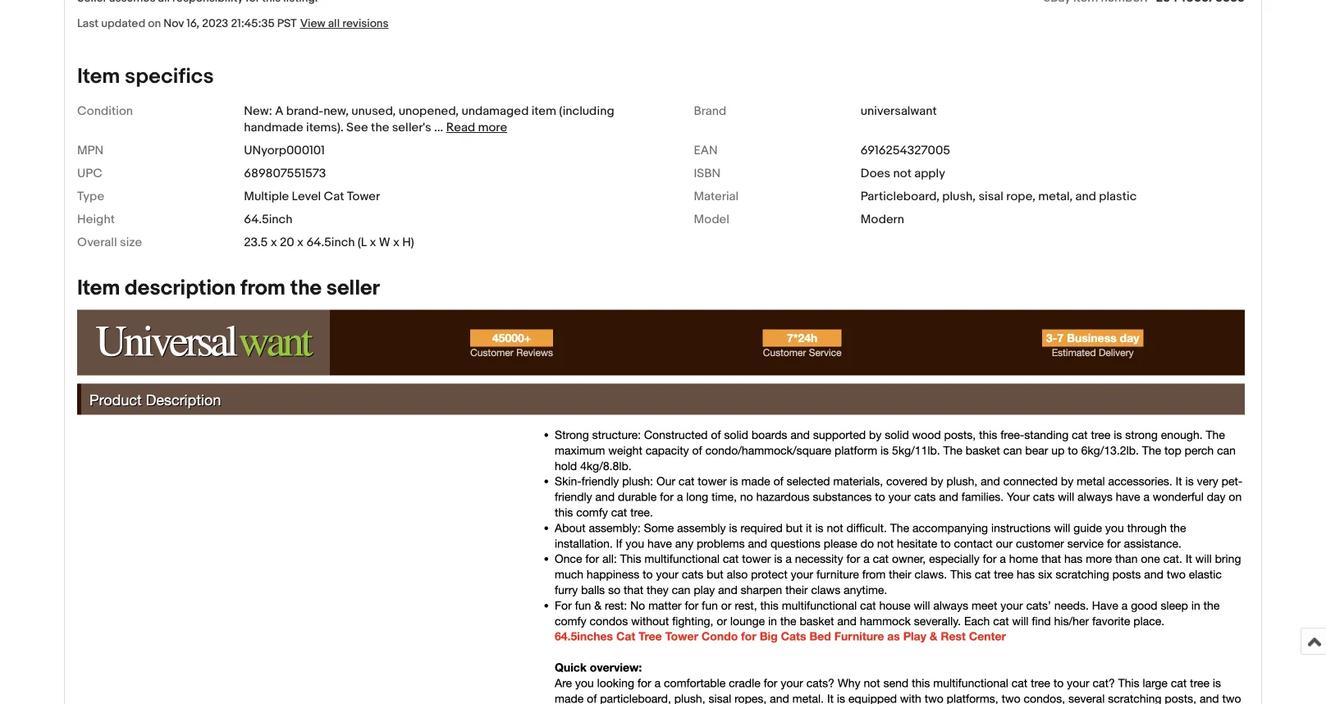 Task type: vqa. For each thing, say whether or not it's contained in the screenshot.


Task type: describe. For each thing, give the bounding box(es) containing it.
description
[[125, 276, 236, 301]]

4 x from the left
[[393, 235, 400, 250]]

(including
[[559, 104, 615, 119]]

undamaged
[[462, 104, 529, 119]]

type
[[77, 189, 104, 204]]

brand
[[694, 104, 727, 119]]

does not apply
[[861, 166, 946, 181]]

2 x from the left
[[297, 235, 304, 250]]

seller
[[327, 276, 380, 301]]

20
[[280, 235, 295, 250]]

read more
[[446, 120, 508, 135]]

multiple level cat tower
[[244, 189, 380, 204]]

updated
[[101, 17, 145, 31]]

view all revisions link
[[297, 16, 389, 31]]

new: a brand-new, unused, unopened, undamaged item (including handmade items). see the seller's ...
[[244, 104, 615, 135]]

sisal
[[979, 189, 1004, 204]]

h)
[[403, 235, 414, 250]]

unopened,
[[399, 104, 459, 119]]

not
[[894, 166, 912, 181]]

mpn
[[77, 143, 104, 158]]

handmade
[[244, 120, 304, 135]]

from
[[241, 276, 286, 301]]

last updated on nov 16, 2023 21:45:35 pst view all revisions
[[77, 17, 389, 31]]

rope,
[[1007, 189, 1036, 204]]

all
[[328, 17, 340, 31]]

particleboard, plush, sisal rope, metal, and plastic
[[861, 189, 1137, 204]]

unyorp000101
[[244, 143, 325, 158]]

overall
[[77, 235, 117, 250]]

material
[[694, 189, 739, 204]]

item specifics
[[77, 64, 214, 89]]

0 vertical spatial 64.5inch
[[244, 212, 293, 227]]

metal,
[[1039, 189, 1073, 204]]

universalwant
[[861, 104, 937, 119]]

brand-
[[286, 104, 324, 119]]

plush,
[[943, 189, 976, 204]]

specifics
[[125, 64, 214, 89]]

height
[[77, 212, 115, 227]]

does
[[861, 166, 891, 181]]

(l
[[358, 235, 367, 250]]

read more button
[[446, 120, 508, 135]]

particleboard,
[[861, 189, 940, 204]]

the inside new: a brand-new, unused, unopened, undamaged item (including handmade items). see the seller's ...
[[371, 120, 389, 135]]

1 vertical spatial the
[[290, 276, 322, 301]]

apply
[[915, 166, 946, 181]]

upc
[[77, 166, 102, 181]]

2023
[[202, 17, 229, 31]]

w
[[379, 235, 391, 250]]

level
[[292, 189, 321, 204]]

new:
[[244, 104, 273, 119]]

6916254327005
[[861, 143, 951, 158]]



Task type: locate. For each thing, give the bounding box(es) containing it.
3 x from the left
[[370, 235, 376, 250]]

1 vertical spatial 64.5inch
[[307, 235, 355, 250]]

23.5 x 20 x 64.5inch (l x w x h)
[[244, 235, 414, 250]]

0 horizontal spatial the
[[290, 276, 322, 301]]

item description from the seller
[[77, 276, 380, 301]]

the right from
[[290, 276, 322, 301]]

size
[[120, 235, 142, 250]]

items).
[[306, 120, 344, 135]]

condition
[[77, 104, 133, 119]]

x right (l
[[370, 235, 376, 250]]

1 vertical spatial item
[[77, 276, 120, 301]]

item down overall
[[77, 276, 120, 301]]

1 horizontal spatial the
[[371, 120, 389, 135]]

pst
[[277, 17, 297, 31]]

0 horizontal spatial 64.5inch
[[244, 212, 293, 227]]

x left 20
[[271, 235, 277, 250]]

64.5inch left (l
[[307, 235, 355, 250]]

and
[[1076, 189, 1097, 204]]

overall size
[[77, 235, 142, 250]]

1 item from the top
[[77, 64, 120, 89]]

item for item specifics
[[77, 64, 120, 89]]

modern
[[861, 212, 905, 227]]

more
[[478, 120, 508, 135]]

1 horizontal spatial 64.5inch
[[307, 235, 355, 250]]

read
[[446, 120, 476, 135]]

view
[[300, 17, 326, 31]]

multiple
[[244, 189, 289, 204]]

plastic
[[1100, 189, 1137, 204]]

tower
[[347, 189, 380, 204]]

2 item from the top
[[77, 276, 120, 301]]

a
[[275, 104, 284, 119]]

the
[[371, 120, 389, 135], [290, 276, 322, 301]]

64.5inch down multiple
[[244, 212, 293, 227]]

16,
[[187, 17, 200, 31]]

revisions
[[343, 17, 389, 31]]

model
[[694, 212, 730, 227]]

unused,
[[352, 104, 396, 119]]

item up condition
[[77, 64, 120, 89]]

23.5
[[244, 235, 268, 250]]

x right 20
[[297, 235, 304, 250]]

item for item description from the seller
[[77, 276, 120, 301]]

new,
[[324, 104, 349, 119]]

seller's
[[392, 120, 432, 135]]

see
[[347, 120, 368, 135]]

item
[[77, 64, 120, 89], [77, 276, 120, 301]]

the down the unused,
[[371, 120, 389, 135]]

ean
[[694, 143, 718, 158]]

21:45:35
[[231, 17, 275, 31]]

0 vertical spatial the
[[371, 120, 389, 135]]

cat
[[324, 189, 344, 204]]

nov
[[164, 17, 184, 31]]

0 vertical spatial item
[[77, 64, 120, 89]]

isbn
[[694, 166, 721, 181]]

x right w
[[393, 235, 400, 250]]

on
[[148, 17, 161, 31]]

1 x from the left
[[271, 235, 277, 250]]

689807551573
[[244, 166, 326, 181]]

x
[[271, 235, 277, 250], [297, 235, 304, 250], [370, 235, 376, 250], [393, 235, 400, 250]]

...
[[434, 120, 444, 135]]

item
[[532, 104, 557, 119]]

64.5inch
[[244, 212, 293, 227], [307, 235, 355, 250]]

last
[[77, 17, 99, 31]]



